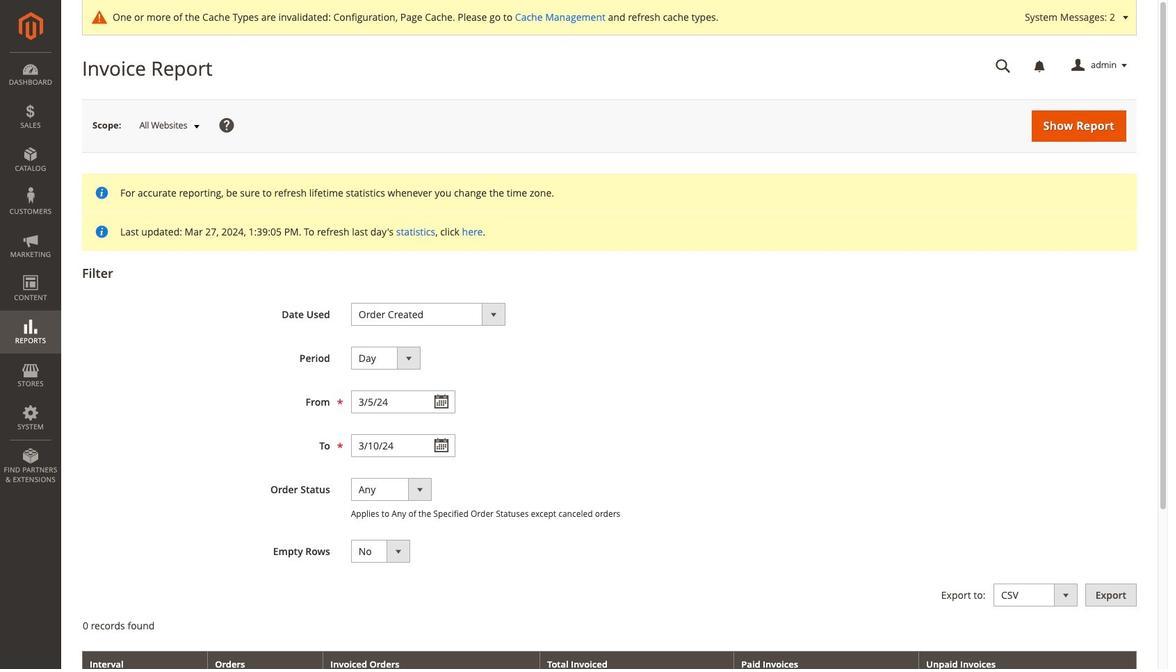 Task type: locate. For each thing, give the bounding box(es) containing it.
None text field
[[986, 54, 1021, 78], [351, 391, 455, 414], [351, 435, 455, 458], [986, 54, 1021, 78], [351, 391, 455, 414], [351, 435, 455, 458]]

menu bar
[[0, 52, 61, 492]]



Task type: describe. For each thing, give the bounding box(es) containing it.
magento admin panel image
[[18, 12, 43, 40]]



